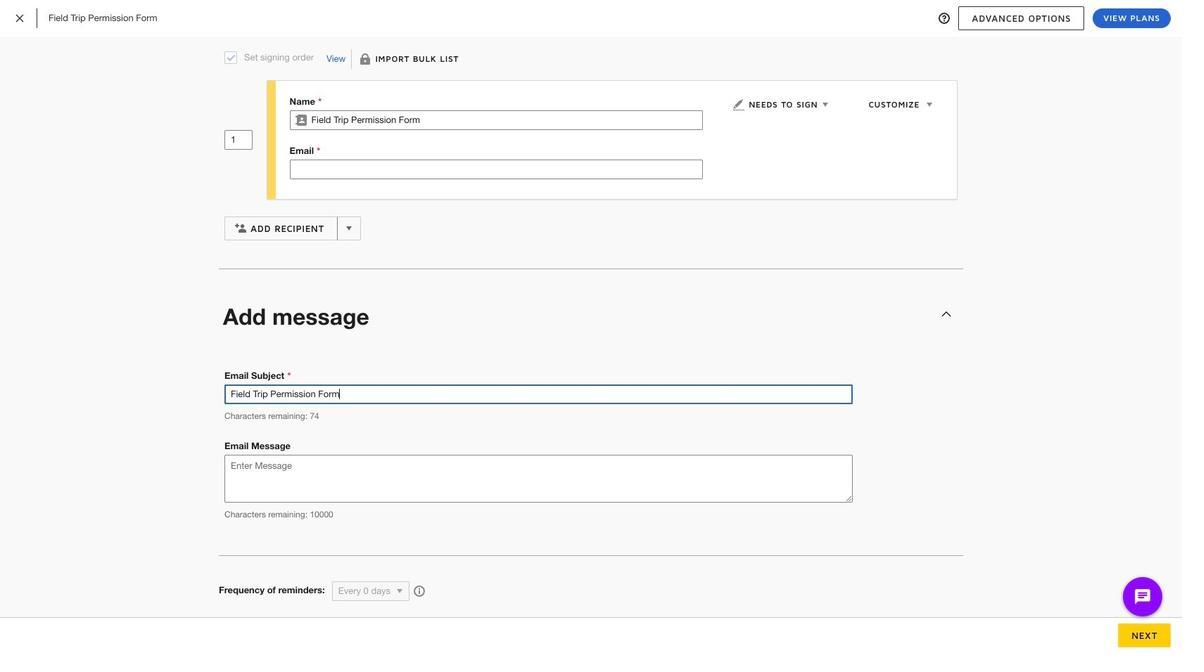 Task type: locate. For each thing, give the bounding box(es) containing it.
None number field
[[225, 131, 252, 149]]

Enter Message text field
[[225, 455, 853, 503]]

None text field
[[312, 111, 703, 130], [290, 160, 703, 179], [312, 111, 703, 130], [290, 160, 703, 179]]



Task type: vqa. For each thing, say whether or not it's contained in the screenshot.
More Info region
no



Task type: describe. For each thing, give the bounding box(es) containing it.
Complete with DocuSign: text field
[[225, 386, 852, 404]]



